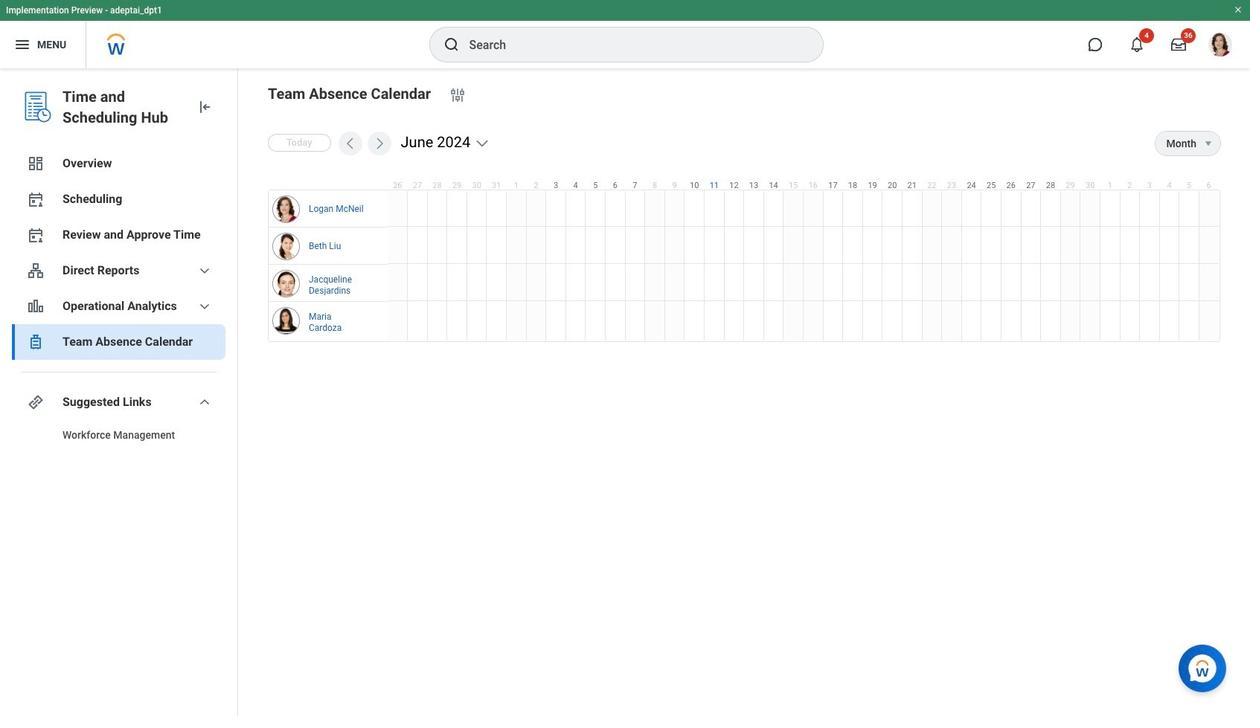 Task type: describe. For each thing, give the bounding box(es) containing it.
navigation pane region
[[0, 68, 238, 717]]

search image
[[442, 36, 460, 54]]

justify image
[[13, 36, 31, 54]]

link image
[[27, 394, 45, 411]]

chart image
[[27, 298, 45, 315]]

chevron down small image for link image
[[196, 394, 214, 411]]

time and scheduling hub element
[[63, 86, 184, 128]]

chevron left image
[[343, 136, 358, 151]]

chevron down image
[[475, 136, 490, 151]]

close environment banner image
[[1234, 5, 1243, 14]]

transformation import image
[[196, 98, 214, 116]]

caret down image
[[1199, 138, 1217, 150]]

chevron right image
[[372, 136, 387, 151]]

calendar user solid image
[[27, 226, 45, 244]]

Search Workday  search field
[[469, 28, 792, 61]]



Task type: locate. For each thing, give the bounding box(es) containing it.
task timeoff image
[[27, 333, 45, 351]]

view team image
[[27, 262, 45, 280]]

1 chevron down small image from the top
[[196, 262, 214, 280]]

1 vertical spatial chevron down small image
[[196, 394, 214, 411]]

chevron down small image
[[196, 262, 214, 280], [196, 394, 214, 411]]

chevron down small image for view team image
[[196, 262, 214, 280]]

chevron down small image
[[196, 298, 214, 315]]

calendar user solid image
[[27, 190, 45, 208]]

2 chevron down small image from the top
[[196, 394, 214, 411]]

banner
[[0, 0, 1250, 68]]

dashboard image
[[27, 155, 45, 173]]

change selection image
[[449, 86, 467, 104]]

inbox large image
[[1171, 37, 1186, 52]]

notifications large image
[[1130, 37, 1144, 52]]

profile logan mcneil image
[[1208, 33, 1232, 60]]

0 vertical spatial chevron down small image
[[196, 262, 214, 280]]



Task type: vqa. For each thing, say whether or not it's contained in the screenshot.
the Competency Gap Analysis element
no



